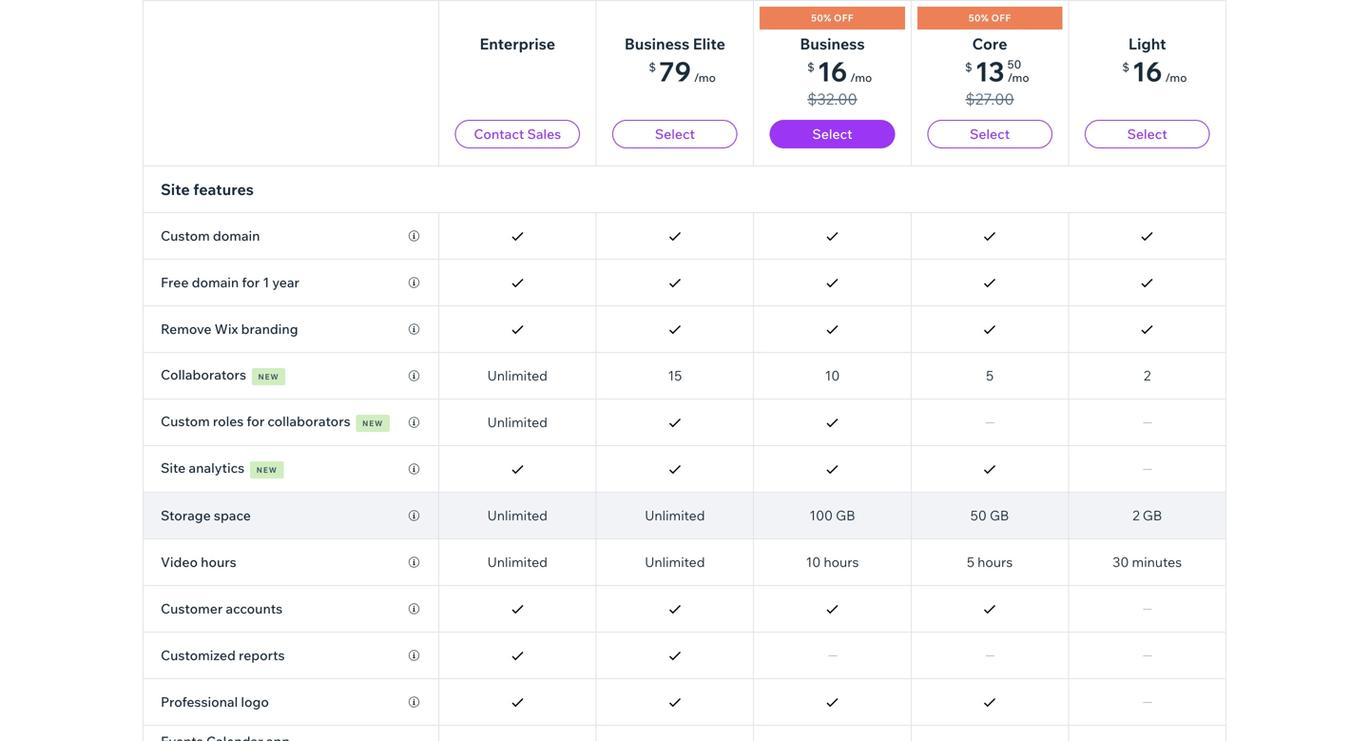 Task type: locate. For each thing, give the bounding box(es) containing it.
for
[[242, 274, 260, 291], [247, 413, 265, 430]]

hours right "video"
[[201, 554, 237, 570]]

site left features
[[161, 180, 190, 199]]

site left analytics
[[161, 459, 186, 476]]

50% up the business $ 16 /mo $32.00
[[812, 12, 832, 24]]

analytics
[[189, 459, 245, 476]]

/mo right 79
[[694, 70, 716, 85]]

1 horizontal spatial off
[[992, 12, 1012, 24]]

site
[[161, 180, 190, 199], [161, 459, 186, 476]]

new right collaborators
[[363, 419, 384, 428]]

100
[[810, 507, 833, 524]]

2 business from the left
[[800, 34, 865, 53]]

new down custom roles for collaborators
[[257, 465, 278, 475]]

0 vertical spatial 2
[[1144, 367, 1152, 384]]

features
[[193, 180, 254, 199]]

0 horizontal spatial 10
[[806, 554, 821, 570]]

select button down $27.00
[[928, 120, 1053, 148]]

16 down the light
[[1133, 55, 1163, 88]]

business inside the business $ 16 /mo $32.00
[[800, 34, 865, 53]]

professional logo
[[161, 694, 269, 710]]

1 horizontal spatial 2
[[1144, 367, 1152, 384]]

0 vertical spatial custom
[[161, 227, 210, 244]]

select down $ 16 /mo
[[1128, 126, 1168, 142]]

50%
[[812, 12, 832, 24], [969, 12, 989, 24]]

2 for 2
[[1144, 367, 1152, 384]]

business for business $ 16 /mo $32.00
[[800, 34, 865, 53]]

business elite
[[625, 34, 726, 53]]

1 50% from the left
[[812, 12, 832, 24]]

gb for 50 gb
[[990, 507, 1010, 524]]

unlimited
[[488, 367, 548, 384], [488, 414, 548, 430], [488, 507, 548, 524], [645, 507, 705, 524], [488, 554, 548, 570], [645, 554, 705, 570]]

/mo down the light
[[1166, 70, 1188, 85]]

0 horizontal spatial 50%
[[812, 12, 832, 24]]

16
[[818, 55, 848, 88], [1133, 55, 1163, 88]]

select for 4th select button from left
[[1128, 126, 1168, 142]]

2 off from the left
[[992, 12, 1012, 24]]

gb
[[836, 507, 856, 524], [990, 507, 1010, 524], [1143, 507, 1163, 524]]

video
[[161, 554, 198, 570]]

off up the business $ 16 /mo $32.00
[[834, 12, 854, 24]]

domain right free
[[192, 274, 239, 291]]

custom left the roles
[[161, 413, 210, 430]]

/mo up $32.00
[[851, 70, 873, 85]]

new for site analytics
[[257, 465, 278, 475]]

2 $ from the left
[[808, 60, 815, 74]]

1 vertical spatial custom
[[161, 413, 210, 430]]

0 vertical spatial domain
[[213, 227, 260, 244]]

$27.00
[[966, 89, 1015, 108]]

1 horizontal spatial business
[[800, 34, 865, 53]]

sales
[[527, 126, 561, 142]]

0 vertical spatial 10
[[825, 367, 840, 384]]

50% for 16
[[812, 12, 832, 24]]

1 select from the left
[[655, 126, 695, 142]]

collaborators
[[268, 413, 351, 430]]

contact
[[474, 126, 525, 142]]

business up $32.00
[[800, 34, 865, 53]]

3 hours from the left
[[978, 554, 1013, 570]]

$ up $32.00
[[808, 60, 815, 74]]

1 business from the left
[[625, 34, 690, 53]]

2 gb from the left
[[990, 507, 1010, 524]]

1 horizontal spatial hours
[[824, 554, 859, 570]]

collaborators
[[161, 366, 246, 383]]

1 vertical spatial site
[[161, 459, 186, 476]]

select down $27.00
[[970, 126, 1010, 142]]

0 horizontal spatial 50
[[971, 507, 987, 524]]

custom
[[161, 227, 210, 244], [161, 413, 210, 430]]

custom for custom domain
[[161, 227, 210, 244]]

1 horizontal spatial 50% off
[[969, 12, 1012, 24]]

1 custom from the top
[[161, 227, 210, 244]]

1 horizontal spatial 10
[[825, 367, 840, 384]]

0 horizontal spatial 2
[[1133, 507, 1140, 524]]

/mo inside the core $ 13 50 /mo $27.00
[[1008, 70, 1030, 85]]

$ left 79
[[649, 60, 656, 74]]

select for second select button
[[813, 126, 853, 142]]

1 off from the left
[[834, 12, 854, 24]]

0 vertical spatial site
[[161, 180, 190, 199]]

50% up core
[[969, 12, 989, 24]]

3 select from the left
[[970, 126, 1010, 142]]

2 50% off from the left
[[969, 12, 1012, 24]]

roles
[[213, 413, 244, 430]]

0 vertical spatial 50
[[1008, 57, 1022, 71]]

select for first select button
[[655, 126, 695, 142]]

customer accounts
[[161, 600, 283, 617]]

50 right 13
[[1008, 57, 1022, 71]]

3 /mo from the left
[[1008, 70, 1030, 85]]

0 horizontal spatial 50% off
[[812, 12, 854, 24]]

business $ 16 /mo $32.00
[[800, 34, 873, 108]]

gb for 100 gb
[[836, 507, 856, 524]]

$ left 13
[[966, 60, 973, 74]]

15
[[668, 367, 682, 384]]

space
[[214, 507, 251, 524]]

custom for custom roles for collaborators
[[161, 413, 210, 430]]

1 horizontal spatial 16
[[1133, 55, 1163, 88]]

select button down 79
[[613, 120, 738, 148]]

1 horizontal spatial 50
[[1008, 57, 1022, 71]]

50 inside the core $ 13 50 /mo $27.00
[[1008, 57, 1022, 71]]

for right the roles
[[247, 413, 265, 430]]

customized
[[161, 647, 236, 664]]

select button
[[613, 120, 738, 148], [770, 120, 896, 148], [928, 120, 1053, 148], [1085, 120, 1211, 148]]

1
[[263, 274, 269, 291]]

0 horizontal spatial off
[[834, 12, 854, 24]]

1 vertical spatial 50
[[971, 507, 987, 524]]

hours down 100 gb
[[824, 554, 859, 570]]

hours down 50 gb on the right bottom of page
[[978, 554, 1013, 570]]

hours for 5 hours
[[978, 554, 1013, 570]]

select button down $ 16 /mo
[[1085, 120, 1211, 148]]

2 /mo from the left
[[851, 70, 873, 85]]

customized reports
[[161, 647, 285, 664]]

2 custom from the top
[[161, 413, 210, 430]]

50% off up the business $ 16 /mo $32.00
[[812, 12, 854, 24]]

2
[[1144, 367, 1152, 384], [1133, 507, 1140, 524]]

light
[[1129, 34, 1167, 53]]

0 horizontal spatial business
[[625, 34, 690, 53]]

gb right "100"
[[836, 507, 856, 524]]

for left 1 on the top of page
[[242, 274, 260, 291]]

1 hours from the left
[[201, 554, 237, 570]]

1 site from the top
[[161, 180, 190, 199]]

50% off
[[812, 12, 854, 24], [969, 12, 1012, 24]]

/mo inside $ 79 /mo
[[694, 70, 716, 85]]

year
[[272, 274, 300, 291]]

1 horizontal spatial gb
[[990, 507, 1010, 524]]

hours
[[201, 554, 237, 570], [824, 554, 859, 570], [978, 554, 1013, 570]]

0 horizontal spatial gb
[[836, 507, 856, 524]]

free
[[161, 274, 189, 291]]

custom up free
[[161, 227, 210, 244]]

3 $ from the left
[[966, 60, 973, 74]]

2 16 from the left
[[1133, 55, 1163, 88]]

50% off for 13
[[969, 12, 1012, 24]]

0 horizontal spatial 5
[[967, 554, 975, 570]]

remove wix branding
[[161, 321, 298, 337]]

0 horizontal spatial 16
[[818, 55, 848, 88]]

off for 13
[[992, 12, 1012, 24]]

select
[[655, 126, 695, 142], [813, 126, 853, 142], [970, 126, 1010, 142], [1128, 126, 1168, 142]]

2 horizontal spatial gb
[[1143, 507, 1163, 524]]

1 select button from the left
[[613, 120, 738, 148]]

2 vertical spatial new
[[257, 465, 278, 475]]

3 gb from the left
[[1143, 507, 1163, 524]]

off
[[834, 12, 854, 24], [992, 12, 1012, 24]]

1 horizontal spatial 5
[[987, 367, 994, 384]]

select button down $32.00
[[770, 120, 896, 148]]

1 gb from the left
[[836, 507, 856, 524]]

1 $ from the left
[[649, 60, 656, 74]]

branding
[[241, 321, 298, 337]]

domain for free
[[192, 274, 239, 291]]

$
[[649, 60, 656, 74], [808, 60, 815, 74], [966, 60, 973, 74], [1123, 60, 1130, 74]]

gb up the minutes on the bottom right of page
[[1143, 507, 1163, 524]]

1 vertical spatial 2
[[1133, 507, 1140, 524]]

new up custom roles for collaborators
[[258, 372, 279, 381]]

1 vertical spatial new
[[363, 419, 384, 428]]

1 16 from the left
[[818, 55, 848, 88]]

hours for video hours
[[201, 554, 237, 570]]

5 for 5 hours
[[967, 554, 975, 570]]

50
[[1008, 57, 1022, 71], [971, 507, 987, 524]]

10 for 10 hours
[[806, 554, 821, 570]]

contact sales
[[474, 126, 561, 142]]

/mo right 13
[[1008, 70, 1030, 85]]

custom roles for collaborators
[[161, 413, 351, 430]]

0 vertical spatial for
[[242, 274, 260, 291]]

video hours
[[161, 554, 237, 570]]

1 vertical spatial domain
[[192, 274, 239, 291]]

4 $ from the left
[[1123, 60, 1130, 74]]

wix
[[215, 321, 238, 337]]

/mo
[[694, 70, 716, 85], [851, 70, 873, 85], [1008, 70, 1030, 85], [1166, 70, 1188, 85]]

16 up $32.00
[[818, 55, 848, 88]]

1 vertical spatial 10
[[806, 554, 821, 570]]

1 horizontal spatial 50%
[[969, 12, 989, 24]]

5
[[987, 367, 994, 384], [967, 554, 975, 570]]

off up core
[[992, 12, 1012, 24]]

2 site from the top
[[161, 459, 186, 476]]

select down 79
[[655, 126, 695, 142]]

79
[[659, 55, 691, 88]]

4 select from the left
[[1128, 126, 1168, 142]]

4 /mo from the left
[[1166, 70, 1188, 85]]

30 minutes
[[1113, 554, 1183, 570]]

1 vertical spatial 5
[[967, 554, 975, 570]]

2 hours from the left
[[824, 554, 859, 570]]

1 vertical spatial for
[[247, 413, 265, 430]]

accounts
[[226, 600, 283, 617]]

1 50% off from the left
[[812, 12, 854, 24]]

2 horizontal spatial hours
[[978, 554, 1013, 570]]

5 for 5
[[987, 367, 994, 384]]

business
[[625, 34, 690, 53], [800, 34, 865, 53]]

select down $32.00
[[813, 126, 853, 142]]

gb up the 5 hours
[[990, 507, 1010, 524]]

50% off up core
[[969, 12, 1012, 24]]

0 vertical spatial new
[[258, 372, 279, 381]]

domain
[[213, 227, 260, 244], [192, 274, 239, 291]]

0 vertical spatial 5
[[987, 367, 994, 384]]

$32.00
[[808, 89, 858, 108]]

core $ 13 50 /mo $27.00
[[966, 34, 1030, 108]]

2 50% from the left
[[969, 12, 989, 24]]

1 /mo from the left
[[694, 70, 716, 85]]

domain for custom
[[213, 227, 260, 244]]

50 up the 5 hours
[[971, 507, 987, 524]]

business up 79
[[625, 34, 690, 53]]

50% off for 16
[[812, 12, 854, 24]]

domain up 'free domain for 1 year'
[[213, 227, 260, 244]]

$ down the light
[[1123, 60, 1130, 74]]

$ inside $ 79 /mo
[[649, 60, 656, 74]]

new
[[258, 372, 279, 381], [363, 419, 384, 428], [257, 465, 278, 475]]

site features
[[161, 180, 254, 199]]

business for business elite
[[625, 34, 690, 53]]

2 select from the left
[[813, 126, 853, 142]]

0 horizontal spatial hours
[[201, 554, 237, 570]]

10
[[825, 367, 840, 384], [806, 554, 821, 570]]



Task type: vqa. For each thing, say whether or not it's contained in the screenshot.
the your
no



Task type: describe. For each thing, give the bounding box(es) containing it.
site for site features
[[161, 180, 190, 199]]

remove
[[161, 321, 212, 337]]

site for site analytics
[[161, 459, 186, 476]]

storage space
[[161, 507, 251, 524]]

for for 1
[[242, 274, 260, 291]]

16 inside the business $ 16 /mo $32.00
[[818, 55, 848, 88]]

reports
[[239, 647, 285, 664]]

30
[[1113, 554, 1130, 570]]

$ inside the business $ 16 /mo $32.00
[[808, 60, 815, 74]]

hours for 10 hours
[[824, 554, 859, 570]]

$ inside the core $ 13 50 /mo $27.00
[[966, 60, 973, 74]]

site analytics
[[161, 459, 245, 476]]

/mo inside $ 16 /mo
[[1166, 70, 1188, 85]]

free domain for 1 year
[[161, 274, 300, 291]]

custom domain
[[161, 227, 260, 244]]

contact sales button
[[455, 120, 580, 148]]

10 hours
[[806, 554, 859, 570]]

gb for 2 gb
[[1143, 507, 1163, 524]]

$ 16 /mo
[[1123, 55, 1188, 88]]

50 gb
[[971, 507, 1010, 524]]

2 for 2 gb
[[1133, 507, 1140, 524]]

10 for 10
[[825, 367, 840, 384]]

13
[[976, 55, 1005, 88]]

elite
[[693, 34, 726, 53]]

core
[[973, 34, 1008, 53]]

new for custom roles for collaborators
[[363, 419, 384, 428]]

select for second select button from the right
[[970, 126, 1010, 142]]

professional
[[161, 694, 238, 710]]

2 select button from the left
[[770, 120, 896, 148]]

2 gb
[[1133, 507, 1163, 524]]

5 hours
[[967, 554, 1013, 570]]

off for 16
[[834, 12, 854, 24]]

enterprise
[[480, 34, 556, 53]]

storage
[[161, 507, 211, 524]]

for for collaborators
[[247, 413, 265, 430]]

50% for 13
[[969, 12, 989, 24]]

$ 79 /mo
[[649, 55, 716, 88]]

$ inside $ 16 /mo
[[1123, 60, 1130, 74]]

new for collaborators
[[258, 372, 279, 381]]

logo
[[241, 694, 269, 710]]

/mo inside the business $ 16 /mo $32.00
[[851, 70, 873, 85]]

3 select button from the left
[[928, 120, 1053, 148]]

100 gb
[[810, 507, 856, 524]]

customer
[[161, 600, 223, 617]]

minutes
[[1133, 554, 1183, 570]]

4 select button from the left
[[1085, 120, 1211, 148]]



